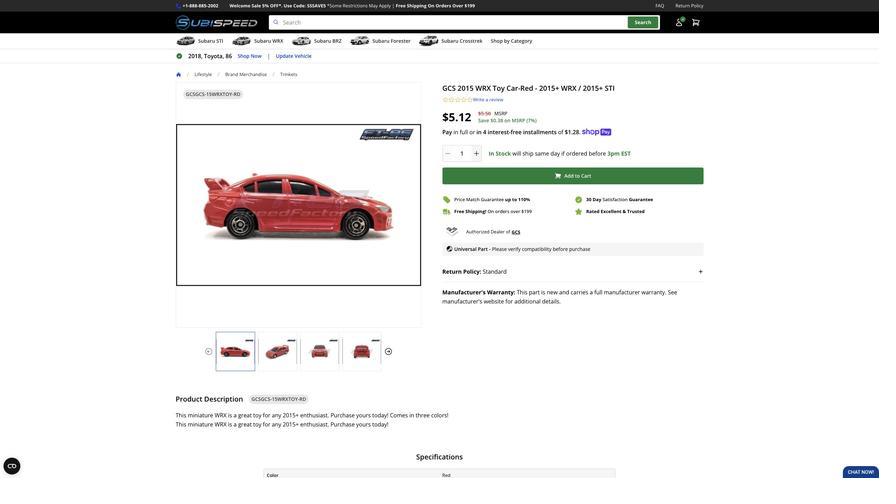 Task type: describe. For each thing, give the bounding box(es) containing it.
match
[[466, 197, 480, 203]]

1 horizontal spatial of
[[558, 128, 564, 136]]

shop for shop now
[[238, 53, 250, 59]]

$0.38
[[491, 117, 503, 124]]

same
[[535, 150, 549, 158]]

is inside 'this part is new and carries a full manufacturer warranty. see manufacturer's website for additional details.'
[[542, 289, 546, 297]]

over
[[511, 209, 521, 215]]

update vehicle button
[[276, 52, 312, 60]]

search button
[[628, 17, 659, 28]]

2018, toyota, 86
[[188, 52, 232, 60]]

est
[[622, 150, 631, 158]]

compatibility
[[522, 246, 552, 253]]

search input field
[[269, 15, 660, 30]]

in inside the this miniature wrx is a great toy for any 2015+ enthusiast. purchase yours today! comes in three colors! this miniature wrx is a great toy for any 2015+ enthusiast. purchase yours today!
[[410, 412, 414, 420]]

policy:
[[463, 268, 482, 276]]

orders
[[495, 209, 510, 215]]

0 vertical spatial -
[[535, 84, 538, 93]]

$5.12
[[443, 109, 472, 125]]

subaru brz button
[[292, 35, 342, 49]]

part
[[529, 289, 540, 297]]

red
[[521, 84, 534, 93]]

welcome
[[230, 2, 251, 9]]

review
[[490, 97, 504, 103]]

1 any from the top
[[272, 412, 281, 420]]

car-
[[507, 84, 521, 93]]

2 enthusiast. from the top
[[300, 421, 329, 429]]

update
[[276, 53, 294, 59]]

2 miniature from the top
[[188, 421, 213, 429]]

1 enthusiast. from the top
[[300, 412, 329, 420]]

0 horizontal spatial gcsgcs-15wrxtoy-rd
[[186, 91, 241, 98]]

return for return policy: standard
[[443, 268, 462, 276]]

free
[[511, 128, 522, 136]]

stock
[[496, 150, 511, 158]]

a subaru brz thumbnail image image
[[292, 36, 312, 46]]

add to cart button
[[443, 168, 704, 185]]

authorized
[[466, 229, 490, 235]]

day
[[593, 197, 602, 203]]

subaru brz
[[314, 38, 342, 44]]

2 empty star image from the left
[[461, 97, 467, 103]]

a inside 'this part is new and carries a full manufacturer warranty. see manufacturer's website for additional details.'
[[590, 289, 593, 297]]

part
[[478, 246, 488, 253]]

warranty.
[[642, 289, 667, 297]]

return policy
[[676, 2, 704, 9]]

110%
[[518, 197, 530, 203]]

1 horizontal spatial rd
[[300, 396, 306, 403]]

subaru forester
[[373, 38, 411, 44]]

2 yours from the top
[[356, 421, 371, 429]]

crosstrek
[[460, 38, 483, 44]]

2 today! from the top
[[372, 421, 389, 429]]

wrx inside "dropdown button"
[[273, 38, 283, 44]]

vehicle
[[295, 53, 312, 59]]

+1-
[[183, 2, 189, 9]]

add to cart
[[565, 173, 592, 179]]

rated
[[587, 209, 600, 215]]

1 purchase from the top
[[331, 412, 355, 420]]

interest-
[[488, 128, 511, 136]]

2 empty star image from the left
[[455, 97, 461, 103]]

new
[[547, 289, 558, 297]]

2 great from the top
[[238, 421, 252, 429]]

now
[[251, 53, 262, 59]]

return policy link
[[676, 2, 704, 10]]

carries
[[571, 289, 589, 297]]

subaru sti
[[198, 38, 223, 44]]

.
[[580, 128, 581, 136]]

2 horizontal spatial in
[[477, 128, 482, 136]]

product description
[[176, 395, 243, 405]]

/ for brand merchandise
[[218, 71, 220, 78]]

a subaru sti thumbnail image image
[[176, 36, 195, 46]]

orders
[[436, 2, 451, 9]]

price match guarantee up to 110%
[[455, 197, 530, 203]]

details.
[[542, 298, 561, 306]]

search
[[635, 19, 652, 26]]

888-
[[189, 2, 199, 9]]

2 guarantee from the left
[[629, 197, 654, 203]]

standard
[[483, 268, 507, 276]]

2015
[[458, 84, 474, 93]]

off*.
[[270, 2, 283, 9]]

pay
[[443, 128, 452, 136]]

1 horizontal spatial in
[[454, 128, 459, 136]]

gcs 2015 wrx toy car-red - 2015+ wrx / 2015+ sti
[[443, 84, 615, 93]]

a subaru crosstrek thumbnail image image
[[419, 36, 439, 46]]

1 empty star image from the left
[[443, 97, 449, 103]]

verify
[[508, 246, 521, 253]]

885-
[[199, 2, 208, 9]]

trusted
[[628, 209, 645, 215]]

in stock will ship same day if ordered before 3pm est
[[489, 150, 631, 158]]

gcs image
[[443, 227, 462, 237]]

specifications
[[416, 453, 463, 463]]

manufacturer
[[604, 289, 640, 297]]

(7%)
[[527, 117, 537, 124]]

1 horizontal spatial msrp
[[512, 117, 525, 124]]

universal
[[455, 246, 477, 253]]

use
[[284, 2, 292, 9]]

1 great from the top
[[238, 412, 252, 420]]

+1-888-885-2002
[[183, 2, 218, 9]]

subaru wrx
[[254, 38, 283, 44]]

subaru sti button
[[176, 35, 223, 49]]

apply
[[379, 2, 391, 9]]

forester
[[391, 38, 411, 44]]

and
[[560, 289, 570, 297]]

day
[[551, 150, 560, 158]]

0 vertical spatial $199
[[465, 2, 475, 9]]

satisfaction
[[603, 197, 628, 203]]

brand
[[225, 71, 238, 77]]

rated excellent & trusted
[[587, 209, 645, 215]]

this miniature wrx is a great toy for any 2015+ enthusiast. purchase yours today! comes in three colors! this miniature wrx is a great toy for any 2015+ enthusiast. purchase yours today!
[[176, 412, 449, 429]]

$5.50 msrp save $0.38 on msrp (7%)
[[479, 110, 537, 124]]

increment image
[[473, 150, 480, 157]]

+1-888-885-2002 link
[[183, 2, 218, 10]]

trinkets
[[280, 71, 297, 77]]

home image
[[176, 72, 181, 77]]

sssave5
[[307, 2, 326, 9]]

comes
[[390, 412, 408, 420]]

may
[[369, 2, 378, 9]]

if
[[562, 150, 565, 158]]

subaru for subaru wrx
[[254, 38, 271, 44]]

this for part
[[517, 289, 528, 297]]

code:
[[293, 2, 306, 9]]

0 horizontal spatial gcs
[[443, 84, 456, 93]]



Task type: vqa. For each thing, say whether or not it's contained in the screenshot.
first (7)
no



Task type: locate. For each thing, give the bounding box(es) containing it.
0 vertical spatial toy
[[253, 412, 262, 420]]

shop left by
[[491, 38, 503, 44]]

empty star image down 2015 at top right
[[455, 97, 461, 103]]

4
[[483, 128, 487, 136]]

1 today! from the top
[[372, 412, 389, 420]]

| right 'now'
[[267, 52, 270, 60]]

to right up
[[512, 197, 517, 203]]

any
[[272, 412, 281, 420], [272, 421, 281, 429]]

2 vertical spatial this
[[176, 421, 186, 429]]

0 vertical spatial this
[[517, 289, 528, 297]]

0 vertical spatial purchase
[[331, 412, 355, 420]]

full
[[460, 128, 468, 136], [595, 289, 603, 297]]

shop now link
[[238, 52, 262, 60]]

lifestyle
[[195, 71, 212, 77]]

15wrxtoy- up the this miniature wrx is a great toy for any 2015+ enthusiast. purchase yours today! comes in three colors! this miniature wrx is a great toy for any 2015+ enthusiast. purchase yours today!
[[272, 396, 300, 403]]

1 vertical spatial miniature
[[188, 421, 213, 429]]

see
[[668, 289, 678, 297]]

$199 right over at right top
[[522, 209, 532, 215]]

0 horizontal spatial sti
[[216, 38, 223, 44]]

gcsgcs-
[[186, 91, 206, 98], [252, 396, 272, 403]]

0 vertical spatial shop
[[491, 38, 503, 44]]

0 vertical spatial great
[[238, 412, 252, 420]]

*some restrictions may apply | free shipping on orders over $199
[[327, 2, 475, 9]]

1 horizontal spatial to
[[575, 173, 580, 179]]

0 vertical spatial gcsgcs-15wrxtoy-rd
[[186, 91, 241, 98]]

1 vertical spatial return
[[443, 268, 462, 276]]

guarantee up trusted
[[629, 197, 654, 203]]

purchase
[[331, 412, 355, 420], [331, 421, 355, 429]]

free shipping! on orders over $199
[[455, 209, 532, 215]]

subaru inside "dropdown button"
[[254, 38, 271, 44]]

1 miniature from the top
[[188, 412, 213, 420]]

subaru left the brz
[[314, 38, 331, 44]]

faq link
[[656, 2, 665, 10]]

1 vertical spatial is
[[228, 412, 232, 420]]

0 vertical spatial is
[[542, 289, 546, 297]]

0 vertical spatial gcs
[[443, 84, 456, 93]]

go to right image image
[[384, 348, 393, 356]]

0 horizontal spatial of
[[506, 229, 511, 235]]

three
[[416, 412, 430, 420]]

please
[[492, 246, 507, 253]]

on
[[428, 2, 435, 9], [488, 209, 494, 215]]

welcome sale 5% off*. use code: sssave5
[[230, 2, 326, 9]]

0 vertical spatial of
[[558, 128, 564, 136]]

this part is new and carries a full manufacturer warranty. see manufacturer's website for additional details.
[[443, 289, 678, 306]]

0 horizontal spatial rd
[[234, 91, 241, 98]]

3pm
[[608, 150, 620, 158]]

empty star image up '$5.12' on the top
[[449, 97, 455, 103]]

0 vertical spatial return
[[676, 2, 690, 9]]

&
[[623, 209, 626, 215]]

1 vertical spatial -
[[489, 246, 491, 253]]

wrx
[[273, 38, 283, 44], [476, 84, 491, 93], [561, 84, 577, 93], [215, 412, 227, 420], [215, 421, 227, 429]]

2015+
[[539, 84, 560, 93], [583, 84, 603, 93], [283, 412, 299, 420], [283, 421, 299, 429]]

button image
[[675, 18, 683, 27]]

product
[[176, 395, 202, 405]]

0 horizontal spatial before
[[553, 246, 568, 253]]

/ for lifestyle
[[187, 71, 189, 78]]

subaru for subaru sti
[[198, 38, 215, 44]]

subaru left crosstrek
[[442, 38, 459, 44]]

15wrxtoy-
[[206, 91, 234, 98], [272, 396, 300, 403]]

sale
[[252, 2, 261, 9]]

subaru for subaru crosstrek
[[442, 38, 459, 44]]

1 horizontal spatial free
[[455, 209, 465, 215]]

gcs left 2015 at top right
[[443, 84, 456, 93]]

0 horizontal spatial full
[[460, 128, 468, 136]]

0 horizontal spatial shop
[[238, 53, 250, 59]]

shop by category
[[491, 38, 533, 44]]

subaru up 'now'
[[254, 38, 271, 44]]

over
[[453, 2, 464, 9]]

enthusiast.
[[300, 412, 329, 420], [300, 421, 329, 429]]

1 horizontal spatial 15wrxtoy-
[[272, 396, 300, 403]]

restrictions
[[343, 2, 368, 9]]

return inside return policy 'link'
[[676, 2, 690, 9]]

| right apply
[[392, 2, 395, 9]]

0 vertical spatial free
[[396, 2, 406, 9]]

shop inside dropdown button
[[491, 38, 503, 44]]

on left orders on the right top of page
[[488, 209, 494, 215]]

1 horizontal spatial shop
[[491, 38, 503, 44]]

1 vertical spatial gcsgcs-
[[252, 396, 272, 403]]

1 vertical spatial of
[[506, 229, 511, 235]]

return for return policy
[[676, 2, 690, 9]]

1 horizontal spatial $199
[[522, 209, 532, 215]]

subaru wrx button
[[232, 35, 283, 49]]

0 horizontal spatial free
[[396, 2, 406, 9]]

- right part
[[489, 246, 491, 253]]

manufacturer's
[[443, 289, 486, 297]]

in
[[454, 128, 459, 136], [477, 128, 482, 136], [410, 412, 414, 420]]

1 horizontal spatial guarantee
[[629, 197, 654, 203]]

of left $1.28 on the right of page
[[558, 128, 564, 136]]

msrp right on
[[512, 117, 525, 124]]

1 vertical spatial $199
[[522, 209, 532, 215]]

0 horizontal spatial on
[[428, 2, 435, 9]]

0 vertical spatial before
[[589, 150, 606, 158]]

a subaru forester thumbnail image image
[[350, 36, 370, 46]]

0 horizontal spatial return
[[443, 268, 462, 276]]

ship
[[523, 150, 534, 158]]

shop for shop by category
[[491, 38, 503, 44]]

2 any from the top
[[272, 421, 281, 429]]

0 horizontal spatial to
[[512, 197, 517, 203]]

/
[[187, 71, 189, 78], [218, 71, 220, 78], [273, 71, 275, 78], [579, 84, 581, 93]]

return left policy
[[676, 2, 690, 9]]

1 vertical spatial sti
[[605, 84, 615, 93]]

description
[[204, 395, 243, 405]]

30 day satisfaction guarantee
[[587, 197, 654, 203]]

miniature
[[188, 412, 213, 420], [188, 421, 213, 429]]

1 empty star image from the left
[[449, 97, 455, 103]]

of inside the authorized dealer of gcs
[[506, 229, 511, 235]]

full inside 'this part is new and carries a full manufacturer warranty. see manufacturer's website for additional details.'
[[595, 289, 603, 297]]

msrp up the $0.38
[[495, 110, 508, 117]]

|
[[392, 2, 395, 9], [267, 52, 270, 60]]

0 horizontal spatial gcsgcs-
[[186, 91, 206, 98]]

a subaru wrx thumbnail image image
[[232, 36, 252, 46]]

- right red
[[535, 84, 538, 93]]

1 subaru from the left
[[198, 38, 215, 44]]

1 vertical spatial today!
[[372, 421, 389, 429]]

on left orders
[[428, 2, 435, 9]]

subaru for subaru brz
[[314, 38, 331, 44]]

0 vertical spatial for
[[506, 298, 513, 306]]

shop now
[[238, 53, 262, 59]]

free right apply
[[396, 2, 406, 9]]

before
[[589, 150, 606, 158], [553, 246, 568, 253]]

update vehicle
[[276, 53, 312, 59]]

return policy: standard
[[443, 268, 507, 276]]

additional
[[515, 298, 541, 306]]

shop
[[491, 38, 503, 44], [238, 53, 250, 59]]

gcs up verify
[[512, 229, 521, 235]]

0 vertical spatial gcsgcs-
[[186, 91, 206, 98]]

rd down brand
[[234, 91, 241, 98]]

1 vertical spatial to
[[512, 197, 517, 203]]

before left purchase
[[553, 246, 568, 253]]

1 horizontal spatial gcs
[[512, 229, 521, 235]]

1 horizontal spatial return
[[676, 2, 690, 9]]

1 horizontal spatial |
[[392, 2, 395, 9]]

category
[[511, 38, 533, 44]]

0 horizontal spatial msrp
[[495, 110, 508, 117]]

1 guarantee from the left
[[481, 197, 504, 203]]

86
[[226, 52, 232, 60]]

free
[[396, 2, 406, 9], [455, 209, 465, 215]]

will
[[513, 150, 521, 158]]

full left or
[[460, 128, 468, 136]]

price
[[455, 197, 465, 203]]

1 vertical spatial free
[[455, 209, 465, 215]]

0 horizontal spatial in
[[410, 412, 414, 420]]

0 horizontal spatial guarantee
[[481, 197, 504, 203]]

excellent
[[601, 209, 622, 215]]

1 horizontal spatial sti
[[605, 84, 615, 93]]

subaru forester button
[[350, 35, 411, 49]]

sti inside dropdown button
[[216, 38, 223, 44]]

to right add
[[575, 173, 580, 179]]

before left 3pm at the top right
[[589, 150, 606, 158]]

1 horizontal spatial on
[[488, 209, 494, 215]]

4 subaru from the left
[[373, 38, 390, 44]]

rd up the this miniature wrx is a great toy for any 2015+ enthusiast. purchase yours today! comes in three colors! this miniature wrx is a great toy for any 2015+ enthusiast. purchase yours today!
[[300, 396, 306, 403]]

full right carries
[[595, 289, 603, 297]]

0 vertical spatial 15wrxtoy-
[[206, 91, 234, 98]]

gcs inside the authorized dealer of gcs
[[512, 229, 521, 235]]

0 horizontal spatial |
[[267, 52, 270, 60]]

today!
[[372, 412, 389, 420], [372, 421, 389, 429]]

2 vertical spatial is
[[228, 421, 232, 429]]

2 toy from the top
[[253, 421, 262, 429]]

for inside 'this part is new and carries a full manufacturer warranty. see manufacturer's website for additional details.'
[[506, 298, 513, 306]]

merchandise
[[240, 71, 267, 77]]

add
[[565, 173, 574, 179]]

dealer
[[491, 229, 505, 235]]

2 subaru from the left
[[254, 38, 271, 44]]

$199
[[465, 2, 475, 9], [522, 209, 532, 215]]

write a review link
[[473, 97, 504, 103]]

1 yours from the top
[[356, 412, 371, 420]]

write a review
[[473, 97, 504, 103]]

1 horizontal spatial gcsgcs-15wrxtoy-rd
[[252, 396, 306, 403]]

is
[[542, 289, 546, 297], [228, 412, 232, 420], [228, 421, 232, 429]]

1 vertical spatial great
[[238, 421, 252, 429]]

0 vertical spatial sti
[[216, 38, 223, 44]]

1 vertical spatial this
[[176, 412, 186, 420]]

1 horizontal spatial -
[[535, 84, 538, 93]]

*some
[[327, 2, 342, 9]]

0 horizontal spatial $199
[[465, 2, 475, 9]]

free down price
[[455, 209, 465, 215]]

subaru up 2018, toyota, 86
[[198, 38, 215, 44]]

1 vertical spatial for
[[263, 412, 271, 420]]

3 empty star image from the left
[[467, 97, 473, 103]]

pay in full or in 4 interest-free installments of $1.28 .
[[443, 128, 581, 136]]

None number field
[[443, 145, 482, 162]]

return left "policy:"
[[443, 268, 462, 276]]

1 horizontal spatial before
[[589, 150, 606, 158]]

subaru for subaru forester
[[373, 38, 390, 44]]

0 horizontal spatial -
[[489, 246, 491, 253]]

0 vertical spatial any
[[272, 412, 281, 420]]

of left gcs 'link'
[[506, 229, 511, 235]]

0 vertical spatial enthusiast.
[[300, 412, 329, 420]]

shop left 'now'
[[238, 53, 250, 59]]

open widget image
[[4, 459, 20, 475]]

this inside 'this part is new and carries a full manufacturer warranty. see manufacturer's website for additional details.'
[[517, 289, 528, 297]]

on
[[505, 117, 511, 124]]

1 vertical spatial on
[[488, 209, 494, 215]]

website
[[484, 298, 504, 306]]

0 vertical spatial today!
[[372, 412, 389, 420]]

1 horizontal spatial full
[[595, 289, 603, 297]]

0 vertical spatial on
[[428, 2, 435, 9]]

1 vertical spatial rd
[[300, 396, 306, 403]]

1 vertical spatial gcs
[[512, 229, 521, 235]]

0 vertical spatial miniature
[[188, 412, 213, 420]]

1 vertical spatial gcsgcs-15wrxtoy-rd
[[252, 396, 306, 403]]

1 vertical spatial before
[[553, 246, 568, 253]]

empty star image
[[449, 97, 455, 103], [455, 97, 461, 103]]

1 vertical spatial enthusiast.
[[300, 421, 329, 429]]

shop pay image
[[582, 129, 612, 136]]

1 vertical spatial purchase
[[331, 421, 355, 429]]

authorized dealer of gcs
[[466, 229, 521, 235]]

this for miniature
[[176, 412, 186, 420]]

in left 4 on the top of page
[[477, 128, 482, 136]]

1 vertical spatial |
[[267, 52, 270, 60]]

0 horizontal spatial 15wrxtoy-
[[206, 91, 234, 98]]

1 toy from the top
[[253, 412, 262, 420]]

0 vertical spatial to
[[575, 173, 580, 179]]

guarantee up free shipping! on orders over $199
[[481, 197, 504, 203]]

1 horizontal spatial gcsgcs-
[[252, 396, 272, 403]]

0 vertical spatial rd
[[234, 91, 241, 98]]

1 vertical spatial any
[[272, 421, 281, 429]]

1 vertical spatial 15wrxtoy-
[[272, 396, 300, 403]]

sti
[[216, 38, 223, 44], [605, 84, 615, 93]]

subaru crosstrek
[[442, 38, 483, 44]]

empty star image
[[443, 97, 449, 103], [461, 97, 467, 103], [467, 97, 473, 103]]

1 vertical spatial toy
[[253, 421, 262, 429]]

1 vertical spatial shop
[[238, 53, 250, 59]]

0 vertical spatial full
[[460, 128, 468, 136]]

$199 right 'over' at the right of page
[[465, 2, 475, 9]]

2 vertical spatial for
[[263, 421, 271, 429]]

rd
[[234, 91, 241, 98], [300, 396, 306, 403]]

subispeed logo image
[[176, 15, 258, 30]]

15wrxtoy- down brand
[[206, 91, 234, 98]]

5 subaru from the left
[[442, 38, 459, 44]]

2018,
[[188, 52, 203, 60]]

decrement image
[[444, 150, 451, 157]]

shipping!
[[466, 209, 487, 215]]

faq
[[656, 2, 665, 9]]

manufacturer's
[[443, 298, 483, 306]]

to
[[575, 173, 580, 179], [512, 197, 517, 203]]

or
[[470, 128, 475, 136]]

subaru left forester
[[373, 38, 390, 44]]

1 vertical spatial yours
[[356, 421, 371, 429]]

toy
[[253, 412, 262, 420], [253, 421, 262, 429]]

ordered
[[566, 150, 588, 158]]

1 vertical spatial full
[[595, 289, 603, 297]]

in right pay
[[454, 128, 459, 136]]

/ for trinkets
[[273, 71, 275, 78]]

in left "three"
[[410, 412, 414, 420]]

3 subaru from the left
[[314, 38, 331, 44]]

0 vertical spatial |
[[392, 2, 395, 9]]

2 purchase from the top
[[331, 421, 355, 429]]

0 vertical spatial yours
[[356, 412, 371, 420]]

gcs
[[443, 84, 456, 93], [512, 229, 521, 235]]

to inside button
[[575, 173, 580, 179]]

shop by category button
[[491, 35, 533, 49]]



